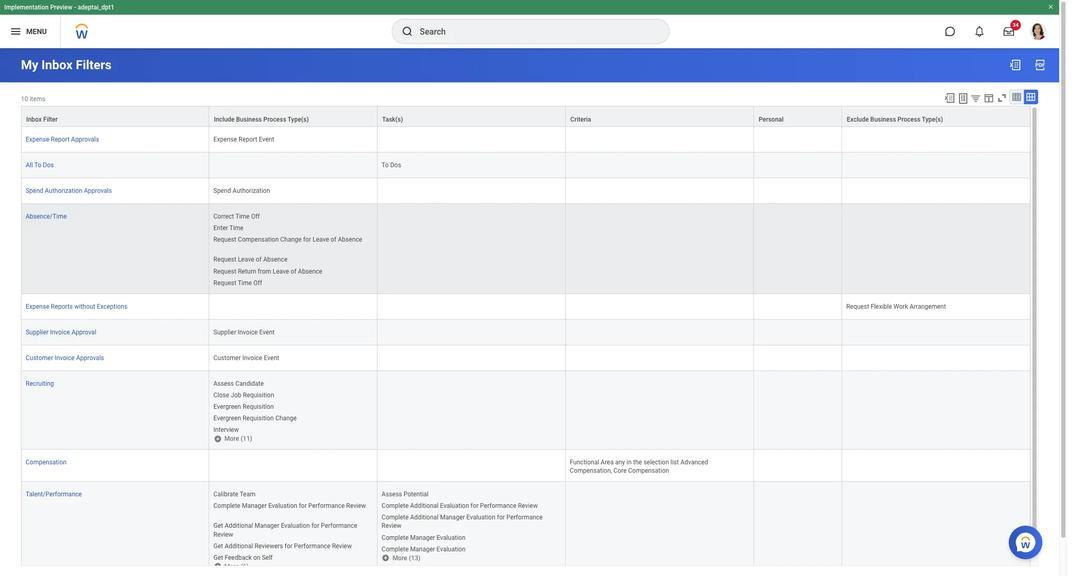 Task type: locate. For each thing, give the bounding box(es) containing it.
get inside get additional manager evaluation for performance review
[[214, 523, 223, 530]]

type(s) inside popup button
[[922, 116, 944, 123]]

more left (13)
[[393, 555, 408, 562]]

toolbar
[[940, 90, 1039, 106]]

time down return
[[238, 279, 252, 287]]

evergreen up interview element
[[214, 415, 241, 422]]

2 vertical spatial get
[[214, 554, 223, 562]]

11 row from the top
[[21, 482, 1031, 577]]

for inside complete additional manager evaluation for performance review
[[497, 514, 505, 522]]

cell
[[378, 127, 566, 153], [566, 127, 754, 153], [754, 127, 843, 153], [843, 127, 1031, 153], [209, 153, 378, 178], [566, 153, 754, 178], [754, 153, 843, 178], [843, 153, 1031, 178], [378, 178, 566, 204], [566, 178, 754, 204], [754, 178, 843, 204], [843, 178, 1031, 204], [378, 204, 566, 294], [566, 204, 754, 294], [754, 204, 843, 294], [843, 204, 1031, 294], [209, 294, 378, 320], [378, 294, 566, 320], [566, 294, 754, 320], [754, 294, 843, 320], [378, 320, 566, 346], [566, 320, 754, 346], [754, 320, 843, 346], [843, 320, 1031, 346], [378, 346, 566, 371], [566, 346, 754, 371], [754, 346, 843, 371], [843, 346, 1031, 371], [378, 371, 566, 450], [566, 371, 754, 450], [754, 371, 843, 450], [843, 371, 1031, 450], [209, 450, 378, 482], [378, 450, 566, 482], [754, 450, 843, 482], [843, 450, 1031, 482], [566, 482, 754, 577], [754, 482, 843, 577], [843, 482, 1031, 577]]

notifications large image
[[975, 26, 985, 37]]

self
[[262, 554, 273, 562]]

for up get additional manager evaluation for performance review element
[[299, 503, 307, 510]]

supplier up 'customer invoice event' element
[[214, 329, 236, 336]]

supplier
[[26, 329, 49, 336], [214, 329, 236, 336]]

process for exclude business process type(s)
[[898, 116, 921, 123]]

1 horizontal spatial authorization
[[233, 187, 270, 195]]

report inside the expense report approvals 'link'
[[51, 136, 70, 143]]

compensation down selection
[[629, 468, 669, 475]]

performance inside complete additional manager evaluation for performance review
[[507, 514, 543, 522]]

process for include business process type(s)
[[264, 116, 286, 123]]

requisition down candidate at the left
[[243, 392, 274, 399]]

additional
[[410, 503, 439, 510], [410, 514, 439, 522], [225, 523, 253, 530], [225, 543, 253, 550]]

1 vertical spatial inbox
[[26, 116, 42, 123]]

evergreen
[[214, 403, 241, 411], [214, 415, 241, 422]]

process right exclude
[[898, 116, 921, 123]]

0 vertical spatial of
[[331, 236, 337, 244]]

request return from leave of absence
[[214, 268, 323, 275]]

event down the supplier invoice event
[[264, 355, 279, 362]]

items selected list for more (6)
[[214, 489, 373, 562]]

row containing compensation
[[21, 450, 1031, 482]]

search image
[[401, 25, 414, 38]]

2 customer from the left
[[214, 355, 241, 362]]

customer up recruiting "link" on the left bottom of page
[[26, 355, 53, 362]]

1 vertical spatial more
[[393, 555, 408, 562]]

business for exclude
[[871, 116, 897, 123]]

1 business from the left
[[236, 116, 262, 123]]

invoice up 'customer invoice event' element
[[238, 329, 258, 336]]

2 vertical spatial absence
[[298, 268, 323, 275]]

close environment banner image
[[1048, 4, 1055, 10]]

0 vertical spatial complete manager evaluation
[[382, 534, 466, 542]]

0 horizontal spatial to
[[34, 162, 41, 169]]

1 horizontal spatial process
[[898, 116, 921, 123]]

include
[[214, 116, 235, 123]]

more
[[225, 435, 239, 443], [393, 555, 408, 562], [225, 563, 239, 571]]

event down the include business process type(s)
[[259, 136, 274, 143]]

enter time element
[[214, 223, 244, 232]]

review inside complete additional evaluation for performance review element
[[518, 503, 538, 510]]

all to dos
[[26, 162, 54, 169]]

approvals for customer invoice approvals
[[76, 355, 104, 362]]

performance inside get additional manager evaluation for performance review
[[321, 523, 358, 530]]

0 horizontal spatial leave
[[238, 256, 254, 264]]

1 vertical spatial compensation
[[26, 459, 67, 466]]

2 vertical spatial of
[[291, 268, 297, 275]]

dos down the task(s)
[[391, 162, 401, 169]]

2 business from the left
[[871, 116, 897, 123]]

34 button
[[998, 20, 1022, 43]]

8 row from the top
[[21, 346, 1031, 371]]

advanced
[[681, 459, 709, 466]]

requisition
[[243, 392, 274, 399], [243, 403, 274, 411], [243, 415, 274, 422]]

inbox right my
[[41, 58, 73, 72]]

for for complete additional evaluation for performance review
[[471, 503, 479, 510]]

0 horizontal spatial authorization
[[45, 187, 82, 195]]

supplier for supplier invoice event
[[214, 329, 236, 336]]

for up complete additional manager evaluation for performance review element
[[471, 503, 479, 510]]

evergreen for evergreen requisition
[[214, 403, 241, 411]]

1 supplier from the left
[[26, 329, 49, 336]]

1 vertical spatial approvals
[[84, 187, 112, 195]]

spend for spend authorization approvals
[[26, 187, 43, 195]]

the
[[634, 459, 642, 466]]

authorization up correct time off element
[[233, 187, 270, 195]]

expense
[[26, 136, 49, 143], [214, 136, 237, 143], [26, 303, 49, 310]]

more (6) button
[[214, 562, 250, 571]]

compensation up "talent/performance" link
[[26, 459, 67, 466]]

core
[[614, 468, 627, 475]]

spend for spend authorization
[[214, 187, 231, 195]]

type(s) for include business process type(s)
[[288, 116, 309, 123]]

business up expense report event element
[[236, 116, 262, 123]]

business inside popup button
[[236, 116, 262, 123]]

report inside expense report event element
[[239, 136, 257, 143]]

expense left reports
[[26, 303, 49, 310]]

0 vertical spatial leave
[[313, 236, 329, 244]]

request time off
[[214, 279, 262, 287]]

2 vertical spatial requisition
[[243, 415, 274, 422]]

1 horizontal spatial assess
[[382, 491, 402, 499]]

1 authorization from the left
[[45, 187, 82, 195]]

more for more (6)
[[225, 563, 239, 571]]

for up request return from leave of absence element
[[303, 236, 311, 244]]

complete manager evaluation for performance review element
[[214, 501, 366, 510]]

report down the include business process type(s)
[[239, 136, 257, 143]]

1 spend from the left
[[26, 187, 43, 195]]

manager inside complete additional manager evaluation for performance review
[[440, 514, 465, 522]]

review inside get additional reviewers for performance review element
[[332, 543, 352, 550]]

1 horizontal spatial business
[[871, 116, 897, 123]]

2 type(s) from the left
[[922, 116, 944, 123]]

complete additional evaluation for performance review
[[382, 503, 538, 510]]

3 get from the top
[[214, 554, 223, 562]]

1 process from the left
[[264, 116, 286, 123]]

evaluation for first complete manager evaluation element from the top
[[437, 534, 466, 542]]

2 report from the left
[[239, 136, 257, 143]]

report down filter
[[51, 136, 70, 143]]

2 row from the top
[[21, 127, 1031, 153]]

row
[[21, 106, 1031, 127], [21, 127, 1031, 153], [21, 153, 1031, 178], [21, 178, 1031, 204], [21, 204, 1031, 294], [21, 294, 1031, 320], [21, 320, 1031, 346], [21, 346, 1031, 371], [21, 371, 1031, 450], [21, 450, 1031, 482], [21, 482, 1031, 577]]

more inside dropdown button
[[393, 555, 408, 562]]

get additional reviewers for performance review element
[[214, 541, 352, 550]]

inbox
[[41, 58, 73, 72], [26, 116, 42, 123]]

time for request
[[238, 279, 252, 287]]

compensation up request leave of absence element
[[238, 236, 279, 244]]

export to excel image
[[944, 92, 956, 104]]

0 horizontal spatial customer
[[26, 355, 53, 362]]

close job requisition
[[214, 392, 274, 399]]

0 vertical spatial more
[[225, 435, 239, 443]]

1 horizontal spatial report
[[239, 136, 257, 143]]

1 vertical spatial off
[[254, 279, 262, 287]]

task(s)
[[382, 116, 403, 123]]

type(s) inside popup button
[[288, 116, 309, 123]]

additional inside complete additional manager evaluation for performance review
[[410, 514, 439, 522]]

evaluation inside get additional manager evaluation for performance review
[[281, 523, 310, 530]]

supplier invoice event
[[214, 329, 275, 336]]

time for enter
[[230, 225, 244, 232]]

2 evergreen from the top
[[214, 415, 241, 422]]

2 spend from the left
[[214, 187, 231, 195]]

authorization up absence/time link
[[45, 187, 82, 195]]

expense down include
[[214, 136, 237, 143]]

process up expense report event element
[[264, 116, 286, 123]]

task(s) button
[[378, 107, 566, 126]]

1 horizontal spatial absence
[[298, 268, 323, 275]]

leave
[[313, 236, 329, 244], [238, 256, 254, 264], [273, 268, 289, 275]]

assess for assess candidate
[[214, 380, 234, 388]]

event
[[259, 136, 274, 143], [259, 329, 275, 336], [264, 355, 279, 362]]

0 vertical spatial approvals
[[71, 136, 99, 143]]

customer for customer invoice event
[[214, 355, 241, 362]]

1 row from the top
[[21, 106, 1031, 127]]

1 vertical spatial change
[[276, 415, 297, 422]]

additional inside get additional manager evaluation for performance review
[[225, 523, 253, 530]]

2 horizontal spatial absence
[[338, 236, 362, 244]]

items selected list containing correct time off
[[214, 211, 373, 287]]

more inside 'dropdown button'
[[225, 563, 239, 571]]

business inside popup button
[[871, 116, 897, 123]]

additional for get additional manager evaluation for performance review
[[225, 523, 253, 530]]

1 horizontal spatial spend
[[214, 187, 231, 195]]

spend authorization approvals link
[[26, 185, 112, 195]]

1 report from the left
[[51, 136, 70, 143]]

0 vertical spatial complete manager evaluation element
[[382, 532, 466, 542]]

get
[[214, 523, 223, 530], [214, 543, 223, 550], [214, 554, 223, 562]]

1 horizontal spatial supplier
[[214, 329, 236, 336]]

customer up the assess candidate element
[[214, 355, 241, 362]]

1 vertical spatial time
[[230, 225, 244, 232]]

more down feedback
[[225, 563, 239, 571]]

get additional reviewers for performance review
[[214, 543, 352, 550]]

1 horizontal spatial compensation
[[238, 236, 279, 244]]

items selected list
[[214, 211, 373, 287], [214, 378, 314, 435], [214, 489, 373, 562], [382, 489, 561, 554]]

for down complete manager evaluation for performance review
[[312, 523, 320, 530]]

menu banner
[[0, 0, 1060, 48]]

time up enter time element
[[236, 213, 250, 220]]

potential
[[404, 491, 429, 499]]

exclude business process type(s)
[[847, 116, 944, 123]]

table image
[[1012, 92, 1023, 102]]

1 vertical spatial complete manager evaluation
[[382, 546, 466, 553]]

2 vertical spatial time
[[238, 279, 252, 287]]

menu button
[[0, 15, 60, 48]]

expense for expense reports without exceptions
[[26, 303, 49, 310]]

get for get additional manager evaluation for performance review
[[214, 523, 223, 530]]

approvals
[[71, 136, 99, 143], [84, 187, 112, 195], [76, 355, 104, 362]]

4 row from the top
[[21, 178, 1031, 204]]

expense down inbox filter
[[26, 136, 49, 143]]

2 horizontal spatial compensation
[[629, 468, 669, 475]]

more inside dropdown button
[[225, 435, 239, 443]]

1 horizontal spatial of
[[291, 268, 297, 275]]

evergreen down close
[[214, 403, 241, 411]]

row containing spend authorization approvals
[[21, 178, 1031, 204]]

process inside the exclude business process type(s) popup button
[[898, 116, 921, 123]]

complete
[[214, 503, 241, 510], [382, 503, 409, 510], [382, 514, 409, 522], [382, 534, 409, 542], [382, 546, 409, 553]]

manager
[[242, 503, 267, 510], [440, 514, 465, 522], [255, 523, 280, 530], [410, 534, 435, 542], [410, 546, 435, 553]]

expense report event
[[214, 136, 274, 143]]

of
[[331, 236, 337, 244], [256, 256, 262, 264], [291, 268, 297, 275]]

off
[[251, 213, 260, 220], [254, 279, 262, 287]]

evaluation for complete manager evaluation for performance review element
[[268, 503, 297, 510]]

0 vertical spatial event
[[259, 136, 274, 143]]

2 vertical spatial approvals
[[76, 355, 104, 362]]

row containing talent/performance
[[21, 482, 1031, 577]]

2 complete manager evaluation element from the top
[[382, 544, 466, 553]]

review inside complete manager evaluation for performance review element
[[346, 503, 366, 510]]

request
[[214, 236, 236, 244], [214, 256, 236, 264], [214, 268, 236, 275], [214, 279, 236, 287], [847, 303, 870, 310]]

requisition for evergreen requisition
[[243, 403, 274, 411]]

arrangement
[[910, 303, 947, 310]]

for
[[303, 236, 311, 244], [299, 503, 307, 510], [471, 503, 479, 510], [497, 514, 505, 522], [312, 523, 320, 530], [285, 543, 293, 550]]

implementation
[[4, 4, 49, 11]]

supplier invoice approval
[[26, 329, 96, 336]]

review
[[346, 503, 366, 510], [518, 503, 538, 510], [382, 523, 402, 530], [214, 531, 233, 539], [332, 543, 352, 550]]

approvals inside 'link'
[[71, 136, 99, 143]]

items selected list containing assess potential
[[382, 489, 561, 554]]

calibrate team element
[[214, 489, 256, 499]]

supplier up customer invoice approvals link
[[26, 329, 49, 336]]

0 horizontal spatial process
[[264, 116, 286, 123]]

assess up close
[[214, 380, 234, 388]]

expense report approvals
[[26, 136, 99, 143]]

7 row from the top
[[21, 320, 1031, 346]]

items selected list for more (13)
[[382, 489, 561, 554]]

evergreen requisition
[[214, 403, 274, 411]]

customer for customer invoice approvals
[[26, 355, 53, 362]]

request leave of absence element
[[214, 254, 288, 264]]

0 vertical spatial assess
[[214, 380, 234, 388]]

1 vertical spatial requisition
[[243, 403, 274, 411]]

row containing supplier invoice approval
[[21, 320, 1031, 346]]

report
[[51, 136, 70, 143], [239, 136, 257, 143]]

1 horizontal spatial customer
[[214, 355, 241, 362]]

authorization inside 'element'
[[233, 187, 270, 195]]

expense inside 'link'
[[26, 136, 49, 143]]

enter
[[214, 225, 228, 232]]

0 horizontal spatial business
[[236, 116, 262, 123]]

0 horizontal spatial type(s)
[[288, 116, 309, 123]]

get for get additional reviewers for performance review
[[214, 543, 223, 550]]

process inside include business process type(s) popup button
[[264, 116, 286, 123]]

row containing all to dos
[[21, 153, 1031, 178]]

invoice for supplier invoice event
[[238, 329, 258, 336]]

complete for complete additional manager evaluation for performance review element
[[382, 514, 409, 522]]

close
[[214, 392, 229, 399]]

0 vertical spatial get
[[214, 523, 223, 530]]

0 vertical spatial evergreen
[[214, 403, 241, 411]]

0 horizontal spatial absence
[[263, 256, 288, 264]]

review for complete additional evaluation for performance review
[[518, 503, 538, 510]]

invoice
[[50, 329, 70, 336], [238, 329, 258, 336], [55, 355, 75, 362], [243, 355, 262, 362]]

10
[[21, 95, 28, 103]]

requisition for evergreen requisition change
[[243, 415, 274, 422]]

inbox left filter
[[26, 116, 42, 123]]

assess candidate element
[[214, 378, 264, 388]]

more (11) button
[[214, 435, 253, 443]]

1 type(s) from the left
[[288, 116, 309, 123]]

change for requisition
[[276, 415, 297, 422]]

items selected list containing assess candidate
[[214, 378, 314, 435]]

expense for expense report event
[[214, 136, 237, 143]]

for down get additional manager evaluation for performance review in the bottom of the page
[[285, 543, 293, 550]]

interview element
[[214, 425, 239, 434]]

1 dos from the left
[[43, 162, 54, 169]]

business right exclude
[[871, 116, 897, 123]]

to down the task(s)
[[382, 162, 389, 169]]

34
[[1013, 22, 1019, 28]]

change
[[280, 236, 302, 244], [276, 415, 297, 422]]

2 supplier from the left
[[214, 329, 236, 336]]

requisition down evergreen requisition
[[243, 415, 274, 422]]

(13)
[[409, 555, 421, 562]]

1 get from the top
[[214, 523, 223, 530]]

report for approvals
[[51, 136, 70, 143]]

2 vertical spatial more
[[225, 563, 239, 571]]

items selected list containing calibrate team
[[214, 489, 373, 562]]

spend
[[26, 187, 43, 195], [214, 187, 231, 195]]

dos right the all
[[43, 162, 54, 169]]

9 row from the top
[[21, 371, 1031, 450]]

spend up correct
[[214, 187, 231, 195]]

more down interview
[[225, 435, 239, 443]]

assess
[[214, 380, 234, 388], [382, 491, 402, 499]]

0 horizontal spatial assess
[[214, 380, 234, 388]]

3 row from the top
[[21, 153, 1031, 178]]

2 authorization from the left
[[233, 187, 270, 195]]

invoice for customer invoice event
[[243, 355, 262, 362]]

customer invoice approvals link
[[26, 352, 104, 362]]

0 horizontal spatial of
[[256, 256, 262, 264]]

exceptions
[[97, 303, 128, 310]]

criteria
[[571, 116, 591, 123]]

customer
[[26, 355, 53, 362], [214, 355, 241, 362]]

invoice for customer invoice approvals
[[55, 355, 75, 362]]

event for customer invoice event
[[264, 355, 279, 362]]

5 row from the top
[[21, 204, 1031, 294]]

for down complete additional evaluation for performance review at the bottom
[[497, 514, 505, 522]]

expense for expense report approvals
[[26, 136, 49, 143]]

0 horizontal spatial dos
[[43, 162, 54, 169]]

2 process from the left
[[898, 116, 921, 123]]

performance for complete additional evaluation for performance review
[[480, 503, 517, 510]]

off down from
[[254, 279, 262, 287]]

for inside get additional manager evaluation for performance review
[[312, 523, 320, 530]]

off inside request time off element
[[254, 279, 262, 287]]

1 vertical spatial evergreen
[[214, 415, 241, 422]]

for for request compensation change for leave of absence
[[303, 236, 311, 244]]

invoice down supplier invoice approval on the bottom left of page
[[55, 355, 75, 362]]

spend inside spend authorization 'element'
[[214, 187, 231, 195]]

return
[[238, 268, 256, 275]]

1 horizontal spatial to
[[382, 162, 389, 169]]

off inside correct time off element
[[251, 213, 260, 220]]

preview
[[50, 4, 72, 11]]

event up 'customer invoice event' element
[[259, 329, 275, 336]]

evaluation inside complete additional manager evaluation for performance review
[[467, 514, 496, 522]]

complete manager evaluation element
[[382, 532, 466, 542], [382, 544, 466, 553]]

manager inside get additional manager evaluation for performance review
[[255, 523, 280, 530]]

1 horizontal spatial dos
[[391, 162, 401, 169]]

0 vertical spatial change
[[280, 236, 302, 244]]

0 horizontal spatial spend
[[26, 187, 43, 195]]

invoice left approval
[[50, 329, 70, 336]]

assess potential element
[[382, 489, 429, 499]]

to dos
[[382, 162, 401, 169]]

inbox large image
[[1004, 26, 1015, 37]]

select to filter grid data image
[[971, 93, 982, 104]]

time down the correct time off
[[230, 225, 244, 232]]

-
[[74, 4, 76, 11]]

0 horizontal spatial supplier
[[26, 329, 49, 336]]

personal
[[759, 116, 784, 123]]

2 to from the left
[[382, 162, 389, 169]]

spend down the all
[[26, 187, 43, 195]]

job
[[231, 392, 242, 399]]

to
[[34, 162, 41, 169], [382, 162, 389, 169]]

get additional manager evaluation for performance review
[[214, 523, 358, 539]]

off down spend authorization
[[251, 213, 260, 220]]

performance for get additional reviewers for performance review
[[294, 543, 331, 550]]

2 horizontal spatial leave
[[313, 236, 329, 244]]

compensation
[[238, 236, 279, 244], [26, 459, 67, 466], [629, 468, 669, 475]]

items selected list for more (11)
[[214, 378, 314, 435]]

requisition up evergreen requisition change element
[[243, 403, 274, 411]]

more for more (11)
[[225, 435, 239, 443]]

2 vertical spatial compensation
[[629, 468, 669, 475]]

1 evergreen from the top
[[214, 403, 241, 411]]

type(s) for exclude business process type(s)
[[922, 116, 944, 123]]

absence/time
[[26, 213, 67, 220]]

0 horizontal spatial report
[[51, 136, 70, 143]]

event for supplier invoice event
[[259, 329, 275, 336]]

2 complete manager evaluation from the top
[[382, 546, 466, 553]]

2 vertical spatial event
[[264, 355, 279, 362]]

additional for get additional reviewers for performance review
[[225, 543, 253, 550]]

1 vertical spatial get
[[214, 543, 223, 550]]

10 row from the top
[[21, 450, 1031, 482]]

1 customer from the left
[[26, 355, 53, 362]]

more (13) button
[[382, 554, 422, 563]]

implementation preview -   adeptai_dpt1
[[4, 4, 114, 11]]

assess left potential
[[382, 491, 402, 499]]

2 get from the top
[[214, 543, 223, 550]]

1 horizontal spatial leave
[[273, 268, 289, 275]]

flexible
[[871, 303, 893, 310]]

1 horizontal spatial type(s)
[[922, 116, 944, 123]]

complete inside complete additional manager evaluation for performance review
[[382, 514, 409, 522]]

close job requisition element
[[214, 390, 274, 399]]

complete manager evaluation
[[382, 534, 466, 542], [382, 546, 466, 553]]

to right the all
[[34, 162, 41, 169]]

invoice up candidate at the left
[[243, 355, 262, 362]]

1 vertical spatial event
[[259, 329, 275, 336]]

0 vertical spatial off
[[251, 213, 260, 220]]

1 vertical spatial assess
[[382, 491, 402, 499]]

evaluation
[[268, 503, 297, 510], [440, 503, 469, 510], [467, 514, 496, 522], [281, 523, 310, 530], [437, 534, 466, 542], [437, 546, 466, 553]]

exclude
[[847, 116, 869, 123]]

spend inside spend authorization approvals link
[[26, 187, 43, 195]]

6 row from the top
[[21, 294, 1031, 320]]

area
[[601, 459, 614, 466]]

1 vertical spatial complete manager evaluation element
[[382, 544, 466, 553]]

0 vertical spatial time
[[236, 213, 250, 220]]



Task type: describe. For each thing, give the bounding box(es) containing it.
request flexible work arrangement
[[847, 303, 947, 310]]

exclude business process type(s) button
[[843, 107, 1031, 126]]

review inside complete additional manager evaluation for performance review
[[382, 523, 402, 530]]

request for request leave of absence
[[214, 256, 236, 264]]

assess potential
[[382, 491, 429, 499]]

recruiting
[[26, 380, 54, 388]]

interview
[[214, 427, 239, 434]]

toolbar inside "my inbox filters" 'main content'
[[940, 90, 1039, 106]]

request for request compensation change for leave of absence
[[214, 236, 236, 244]]

to dos element
[[382, 160, 401, 169]]

0 vertical spatial compensation
[[238, 236, 279, 244]]

authorization for spend authorization
[[233, 187, 270, 195]]

approvals for expense report approvals
[[71, 136, 99, 143]]

get additional manager evaluation for performance review element
[[214, 521, 358, 539]]

justify image
[[9, 25, 22, 38]]

more (11)
[[225, 435, 252, 443]]

authorization for spend authorization approvals
[[45, 187, 82, 195]]

off for correct time off
[[251, 213, 260, 220]]

correct time off element
[[214, 211, 260, 220]]

calibrate
[[214, 491, 239, 499]]

selection
[[644, 459, 669, 466]]

profile logan mcneil image
[[1031, 23, 1047, 42]]

change for compensation
[[280, 236, 302, 244]]

2 dos from the left
[[391, 162, 401, 169]]

supplier invoice event element
[[214, 327, 275, 336]]

spend authorization approvals
[[26, 187, 112, 195]]

from
[[258, 268, 271, 275]]

customer invoice event
[[214, 355, 279, 362]]

0 vertical spatial inbox
[[41, 58, 73, 72]]

customer invoice event element
[[214, 352, 279, 362]]

team
[[240, 491, 256, 499]]

expense report approvals link
[[26, 134, 99, 143]]

view printable version (pdf) image
[[1035, 59, 1047, 71]]

on
[[253, 554, 261, 562]]

evaluation for first complete manager evaluation element from the bottom of the items selected list containing assess potential
[[437, 546, 466, 553]]

performance for complete manager evaluation for performance review
[[309, 503, 345, 510]]

row containing customer invoice approvals
[[21, 346, 1031, 371]]

expense reports without exceptions
[[26, 303, 128, 310]]

(11)
[[241, 435, 252, 443]]

candidate
[[236, 380, 264, 388]]

compensation,
[[570, 468, 612, 475]]

row containing absence/time
[[21, 204, 1031, 294]]

row containing recruiting
[[21, 371, 1031, 450]]

0 vertical spatial requisition
[[243, 392, 274, 399]]

items
[[30, 95, 45, 103]]

review for get additional reviewers for performance review
[[332, 543, 352, 550]]

supplier for supplier invoice approval
[[26, 329, 49, 336]]

fullscreen image
[[997, 92, 1008, 104]]

row containing inbox filter
[[21, 106, 1031, 127]]

1 complete manager evaluation from the top
[[382, 534, 466, 542]]

0 vertical spatial absence
[[338, 236, 362, 244]]

correct time off
[[214, 213, 260, 220]]

approval
[[72, 329, 96, 336]]

talent/performance link
[[26, 489, 82, 499]]

invoice for supplier invoice approval
[[50, 329, 70, 336]]

more for more (13)
[[393, 555, 408, 562]]

inbox inside popup button
[[26, 116, 42, 123]]

evergreen requisition change
[[214, 415, 297, 422]]

expense reports without exceptions link
[[26, 301, 128, 310]]

10 items
[[21, 95, 45, 103]]

complete additional manager evaluation for performance review element
[[382, 512, 543, 530]]

spend authorization element
[[214, 185, 270, 195]]

complete additional evaluation for performance review element
[[382, 501, 538, 510]]

evergreen requisition change element
[[214, 413, 297, 422]]

additional for complete additional manager evaluation for performance review
[[410, 514, 439, 522]]

request leave of absence
[[214, 256, 288, 264]]

personal button
[[754, 107, 842, 126]]

include business process type(s) button
[[209, 107, 377, 126]]

request compensation change for leave of absence
[[214, 236, 362, 244]]

without
[[74, 303, 95, 310]]

inbox filter
[[26, 116, 58, 123]]

enter time
[[214, 225, 244, 232]]

correct
[[214, 213, 234, 220]]

my inbox filters
[[21, 58, 112, 72]]

for for get additional reviewers for performance review
[[285, 543, 293, 550]]

2 vertical spatial leave
[[273, 268, 289, 275]]

reports
[[51, 303, 73, 310]]

any
[[616, 459, 625, 466]]

evaluation for complete additional evaluation for performance review element in the bottom of the page
[[440, 503, 469, 510]]

my
[[21, 58, 38, 72]]

more (13)
[[393, 555, 421, 562]]

approvals for spend authorization approvals
[[84, 187, 112, 195]]

compensation inside the functional area any in the selection list advanced compensation, core compensation
[[629, 468, 669, 475]]

complete for complete manager evaluation for performance review element
[[214, 503, 241, 510]]

filter
[[43, 116, 58, 123]]

1 vertical spatial leave
[[238, 256, 254, 264]]

review inside get additional manager evaluation for performance review
[[214, 531, 233, 539]]

request for request time off
[[214, 279, 236, 287]]

for for complete manager evaluation for performance review
[[299, 503, 307, 510]]

complete additional manager evaluation for performance review
[[382, 514, 543, 530]]

complete for complete additional evaluation for performance review element in the bottom of the page
[[382, 503, 409, 510]]

business for include
[[236, 116, 262, 123]]

more (6)
[[225, 563, 249, 571]]

menu
[[26, 27, 47, 35]]

supplier invoice approval link
[[26, 327, 96, 336]]

spend authorization
[[214, 187, 270, 195]]

expand table image
[[1026, 92, 1037, 102]]

request flexible work arrangement element
[[847, 301, 947, 310]]

reviewers
[[255, 543, 283, 550]]

request for request return from leave of absence
[[214, 268, 236, 275]]

click to view/edit grid preferences image
[[984, 92, 995, 104]]

evergreen requisition element
[[214, 401, 274, 411]]

review for complete manager evaluation for performance review
[[346, 503, 366, 510]]

get feedback on self
[[214, 554, 273, 562]]

request compensation change for leave of absence element
[[214, 234, 362, 244]]

row containing expense report approvals
[[21, 127, 1031, 153]]

talent/performance
[[26, 491, 82, 499]]

row containing expense reports without exceptions
[[21, 294, 1031, 320]]

customer invoice approvals
[[26, 355, 104, 362]]

report for event
[[239, 136, 257, 143]]

2 horizontal spatial of
[[331, 236, 337, 244]]

additional for complete additional evaluation for performance review
[[410, 503, 439, 510]]

1 complete manager evaluation element from the top
[[382, 532, 466, 542]]

assess for assess potential
[[382, 491, 402, 499]]

request time off element
[[214, 277, 262, 287]]

request for request flexible work arrangement
[[847, 303, 870, 310]]

off for request time off
[[254, 279, 262, 287]]

filters
[[76, 58, 112, 72]]

1 vertical spatial of
[[256, 256, 262, 264]]

get for get feedback on self
[[214, 554, 223, 562]]

complete manager evaluation for performance review
[[214, 503, 366, 510]]

1 vertical spatial absence
[[263, 256, 288, 264]]

Search Workday  search field
[[420, 20, 648, 43]]

criteria button
[[566, 107, 754, 126]]

export to excel image
[[1010, 59, 1022, 71]]

evergreen for evergreen requisition change
[[214, 415, 241, 422]]

list
[[671, 459, 679, 466]]

include business process type(s)
[[214, 116, 309, 123]]

inbox filter button
[[22, 107, 209, 126]]

in
[[627, 459, 632, 466]]

my inbox filters main content
[[0, 48, 1060, 577]]

0 horizontal spatial compensation
[[26, 459, 67, 466]]

expense report event element
[[214, 134, 274, 143]]

absence/time link
[[26, 211, 67, 220]]

feedback
[[225, 554, 252, 562]]

export to worksheets image
[[958, 92, 970, 105]]

request return from leave of absence element
[[214, 266, 323, 275]]

get feedback on self element
[[214, 552, 273, 562]]

adeptai_dpt1
[[78, 4, 114, 11]]

calibrate team
[[214, 491, 256, 499]]

(6)
[[241, 563, 249, 571]]

all to dos link
[[26, 160, 54, 169]]

functional
[[570, 459, 600, 466]]

event for expense report event
[[259, 136, 274, 143]]

recruiting link
[[26, 378, 54, 388]]

compensation link
[[26, 457, 67, 466]]

1 to from the left
[[34, 162, 41, 169]]

time for correct
[[236, 213, 250, 220]]



Task type: vqa. For each thing, say whether or not it's contained in the screenshot.
All
yes



